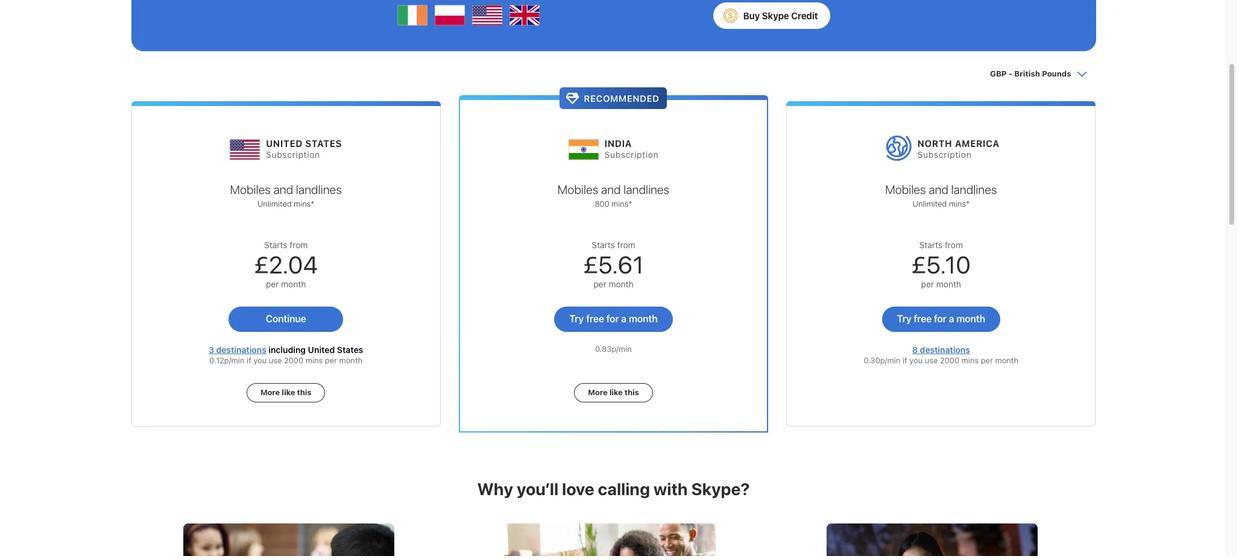 Task type: vqa. For each thing, say whether or not it's contained in the screenshot.
the right from
yes



Task type: describe. For each thing, give the bounding box(es) containing it.
this for £2.04
[[297, 388, 311, 397]]

if inside 3 destinations including united states 0.12p/min if you use 2000 mins per month
[[247, 356, 251, 366]]

a for £5.61
[[621, 314, 627, 324]]

destinations for £2.04
[[216, 345, 266, 355]]

like for £2.04
[[282, 388, 295, 397]]

more like this for £2.04
[[260, 388, 311, 397]]

* link for £5.10
[[966, 199, 970, 209]]

love
[[562, 479, 594, 499]]

2000 inside 8 destinations 0.30p/min if you use 2000 mins per month
[[940, 356, 959, 366]]

0.12p/min
[[209, 356, 245, 366]]

poland image
[[434, 0, 465, 31]]

from for £2.04
[[290, 240, 308, 250]]

subscription for north
[[918, 150, 972, 160]]

more for £5.61
[[588, 388, 608, 397]]

3
[[209, 345, 214, 355]]

you inside 3 destinations including united states 0.12p/min if you use 2000 mins per month
[[254, 356, 267, 366]]

and for £5.10
[[929, 183, 948, 197]]

a for £5.10
[[949, 314, 954, 324]]

starts for £2.04
[[264, 240, 287, 250]]

* link for £2.04
[[311, 199, 314, 209]]

subscription for united
[[266, 150, 320, 160]]

mins inside 3 destinations including united states 0.12p/min if you use 2000 mins per month
[[306, 356, 323, 366]]

and for £2.04
[[273, 183, 293, 197]]

per inside 3 destinations including united states 0.12p/min if you use 2000 mins per month
[[325, 356, 337, 366]]

per inside 8 destinations 0.30p/min if you use 2000 mins per month
[[981, 356, 993, 366]]

free for £5.10
[[914, 314, 932, 324]]

mobiles for £2.04
[[230, 183, 271, 197]]

0.83p/min
[[595, 344, 632, 354]]

from for £5.61
[[617, 240, 635, 250]]

* link for £5.61
[[629, 199, 632, 209]]

why
[[477, 479, 513, 499]]

per for £5.61
[[594, 279, 606, 289]]

mobiles and landlines 800 mins *
[[558, 183, 669, 209]]

recommended
[[584, 93, 660, 104]]

starts for £5.61
[[592, 240, 615, 250]]

per for £5.10
[[921, 279, 934, 289]]

more like this button for £2.04
[[247, 383, 325, 403]]

3 destinations including united states 0.12p/min if you use 2000 mins per month
[[209, 345, 363, 366]]

mobiles and landlines unlimited mins * for £2.04
[[230, 183, 342, 209]]

if inside 8 destinations 0.30p/min if you use 2000 mins per month
[[903, 356, 907, 366]]

month inside starts from £2.04 per month
[[281, 279, 306, 289]]

india
[[605, 138, 632, 149]]

landlines for £5.10
[[951, 183, 997, 197]]

you inside 8 destinations 0.30p/min if you use 2000 mins per month
[[910, 356, 923, 366]]

united kingdom image
[[509, 0, 539, 31]]

states inside united states subscription
[[305, 138, 342, 149]]

mins for £5.61
[[612, 199, 629, 209]]

try free for a month for £5.10
[[897, 314, 985, 324]]

month inside starts from £5.10 per month
[[936, 279, 961, 289]]

3 destinations button
[[209, 345, 266, 355]]

unlimited for £5.10
[[913, 199, 947, 209]]

united inside united states subscription
[[266, 138, 303, 149]]

0 vertical spatial united states image
[[472, 0, 502, 31]]

more for £2.04
[[260, 388, 280, 397]]

try for £5.61
[[569, 314, 584, 324]]

try free for a month for £5.61
[[569, 314, 658, 324]]

ireland image
[[397, 0, 427, 31]]

try free for a month link for £5.61
[[554, 307, 673, 332]]

landlines for £5.61
[[624, 183, 669, 197]]

mins for £5.10
[[949, 199, 966, 209]]

this for £5.61
[[625, 388, 639, 397]]

buy
[[743, 10, 760, 21]]

for for £5.61
[[606, 314, 619, 324]]

skype?
[[691, 479, 750, 499]]



Task type: locate. For each thing, give the bounding box(es) containing it.
india image
[[568, 129, 599, 165]]

and down united states subscription
[[273, 183, 293, 197]]

0 horizontal spatial if
[[247, 356, 251, 366]]

* right 800
[[629, 199, 632, 209]]

a
[[621, 314, 627, 324], [949, 314, 954, 324]]

use inside 3 destinations including united states 0.12p/min if you use 2000 mins per month
[[269, 356, 282, 366]]

1 horizontal spatial more like this button
[[574, 383, 653, 403]]

like
[[282, 388, 295, 397], [609, 388, 623, 397]]

1 horizontal spatial *
[[629, 199, 632, 209]]

1 horizontal spatial for
[[934, 314, 947, 324]]

2 free from the left
[[914, 314, 932, 324]]

free
[[586, 314, 604, 324], [914, 314, 932, 324]]

0 horizontal spatial subscription
[[266, 150, 320, 160]]

2 try from the left
[[897, 314, 912, 324]]

more like this button for £5.61
[[574, 383, 653, 403]]

2 landlines from the left
[[624, 183, 669, 197]]

1 unlimited from the left
[[257, 199, 292, 209]]

1 horizontal spatial landlines
[[624, 183, 669, 197]]

1 try free for a month link from the left
[[554, 307, 673, 332]]

more like this button down 0.83p/min
[[574, 383, 653, 403]]

skype
[[762, 10, 789, 21]]

1 more from the left
[[260, 388, 280, 397]]

* for £2.04
[[311, 199, 314, 209]]

states
[[305, 138, 342, 149], [337, 345, 363, 355]]

united states subscription
[[266, 138, 342, 160]]

try free for a month
[[569, 314, 658, 324], [897, 314, 985, 324]]

1 horizontal spatial starts
[[592, 240, 615, 250]]

2 horizontal spatial starts
[[919, 240, 943, 250]]

month inside 3 destinations including united states 0.12p/min if you use 2000 mins per month
[[339, 356, 362, 366]]

this
[[297, 388, 311, 397], [625, 388, 639, 397]]

mins down north america subscription
[[949, 199, 966, 209]]

2 use from the left
[[925, 356, 938, 366]]

0 horizontal spatial and
[[273, 183, 293, 197]]

states inside 3 destinations including united states 0.12p/min if you use 2000 mins per month
[[337, 345, 363, 355]]

1 horizontal spatial subscription
[[605, 150, 659, 160]]

* down north america subscription
[[966, 199, 970, 209]]

2 horizontal spatial subscription
[[918, 150, 972, 160]]

mobiles inside mobiles and landlines 800 mins *
[[558, 183, 598, 197]]

and down north america subscription
[[929, 183, 948, 197]]

0 horizontal spatial 2000
[[284, 356, 303, 366]]

united inside 3 destinations including united states 0.12p/min if you use 2000 mins per month
[[308, 345, 335, 355]]

2 more like this from the left
[[588, 388, 639, 397]]

1 more like this button from the left
[[247, 383, 325, 403]]

more like this down 0.83p/min
[[588, 388, 639, 397]]

1 vertical spatial united
[[308, 345, 335, 355]]

1 horizontal spatial united
[[308, 345, 335, 355]]

this down 0.83p/min
[[625, 388, 639, 397]]

2 unlimited from the left
[[913, 199, 947, 209]]

destinations for £5.10
[[920, 345, 970, 355]]

subscription
[[266, 150, 320, 160], [605, 150, 659, 160], [918, 150, 972, 160]]

1 starts from the left
[[264, 240, 287, 250]]

credit
[[791, 10, 818, 21]]

3 starts from the left
[[919, 240, 943, 250]]

1 and from the left
[[273, 183, 293, 197]]

mobiles and landlines unlimited mins *
[[230, 183, 342, 209], [885, 183, 997, 209]]

mobiles
[[230, 183, 271, 197], [558, 183, 598, 197], [885, 183, 926, 197]]

2 * link from the left
[[629, 199, 632, 209]]

more like this button down 3 destinations including united states 0.12p/min if you use 2000 mins per month on the left bottom
[[247, 383, 325, 403]]

3 subscription from the left
[[918, 150, 972, 160]]

mins
[[294, 199, 311, 209], [612, 199, 629, 209], [949, 199, 966, 209], [306, 356, 323, 366], [962, 356, 979, 366]]

1 vertical spatial states
[[337, 345, 363, 355]]

calling
[[598, 479, 650, 499]]

1 horizontal spatial you
[[910, 356, 923, 366]]

0 horizontal spatial united
[[266, 138, 303, 149]]

2000
[[284, 356, 303, 366], [940, 356, 959, 366]]

2 for from the left
[[934, 314, 947, 324]]

3 * from the left
[[966, 199, 970, 209]]

1 from from the left
[[290, 240, 308, 250]]

if
[[247, 356, 251, 366], [903, 356, 907, 366]]

1 for from the left
[[606, 314, 619, 324]]

united states image
[[472, 0, 502, 31], [230, 129, 260, 165]]

you'll
[[517, 479, 558, 499]]

starts from £5.61 per month
[[583, 240, 644, 289]]

0 horizontal spatial * link
[[311, 199, 314, 209]]

3 mobiles from the left
[[885, 183, 926, 197]]

0 horizontal spatial you
[[254, 356, 267, 366]]

starts from £5.10 per month
[[911, 240, 971, 289]]

for for £5.10
[[934, 314, 947, 324]]

1 horizontal spatial united states image
[[472, 0, 502, 31]]

for up 0.83p/min
[[606, 314, 619, 324]]

1 free from the left
[[586, 314, 604, 324]]

united
[[266, 138, 303, 149], [308, 345, 335, 355]]

like down 0.83p/min
[[609, 388, 623, 397]]

more like this
[[260, 388, 311, 397], [588, 388, 639, 397]]

2 a from the left
[[949, 314, 954, 324]]

1 mobiles and landlines unlimited mins * from the left
[[230, 183, 342, 209]]

mobiles and landlines unlimited mins * down north america subscription
[[885, 183, 997, 209]]

destinations inside 8 destinations 0.30p/min if you use 2000 mins per month
[[920, 345, 970, 355]]

* link down north america subscription
[[966, 199, 970, 209]]

america
[[955, 138, 1000, 149]]

2 horizontal spatial mobiles
[[885, 183, 926, 197]]

you
[[254, 356, 267, 366], [910, 356, 923, 366]]

per inside "starts from £5.61 per month"
[[594, 279, 606, 289]]

destinations right "8"
[[920, 345, 970, 355]]

1 horizontal spatial free
[[914, 314, 932, 324]]

1 horizontal spatial and
[[601, 183, 621, 197]]

2 horizontal spatial and
[[929, 183, 948, 197]]

buy skype credit
[[743, 10, 818, 21]]

if right 0.30p/min
[[903, 356, 907, 366]]

2 mobiles from the left
[[558, 183, 598, 197]]

1 horizontal spatial if
[[903, 356, 907, 366]]

0 horizontal spatial unlimited
[[257, 199, 292, 209]]

0 horizontal spatial more
[[260, 388, 280, 397]]

try free for a month link up 8 destinations button
[[882, 307, 1000, 332]]

mins inside 8 destinations 0.30p/min if you use 2000 mins per month
[[962, 356, 979, 366]]

landlines down united states subscription
[[296, 183, 342, 197]]

like down 3 destinations including united states 0.12p/min if you use 2000 mins per month on the left bottom
[[282, 388, 295, 397]]

0 horizontal spatial try
[[569, 314, 584, 324]]

£5.10
[[911, 250, 971, 279]]

more down 3 destinations including united states 0.12p/min if you use 2000 mins per month on the left bottom
[[260, 388, 280, 397]]

mins right 800
[[612, 199, 629, 209]]

try for £5.10
[[897, 314, 912, 324]]

and up 800
[[601, 183, 621, 197]]

1 horizontal spatial 2000
[[940, 356, 959, 366]]

800
[[595, 199, 609, 209]]

1 this from the left
[[297, 388, 311, 397]]

1 if from the left
[[247, 356, 251, 366]]

2 horizontal spatial *
[[966, 199, 970, 209]]

1 * from the left
[[311, 199, 314, 209]]

1 vertical spatial united states image
[[230, 129, 260, 165]]

free up 0.83p/min
[[586, 314, 604, 324]]

1 more like this from the left
[[260, 388, 311, 397]]

mins down 8 destinations button
[[962, 356, 979, 366]]

1 you from the left
[[254, 356, 267, 366]]

subscription inside north america subscription
[[918, 150, 972, 160]]

0 horizontal spatial starts
[[264, 240, 287, 250]]

2 if from the left
[[903, 356, 907, 366]]

0 horizontal spatial mobiles and landlines unlimited mins *
[[230, 183, 342, 209]]

0 horizontal spatial try free for a month link
[[554, 307, 673, 332]]

2 try free for a month from the left
[[897, 314, 985, 324]]

1 * link from the left
[[311, 199, 314, 209]]

3 from from the left
[[945, 240, 963, 250]]

0 horizontal spatial from
[[290, 240, 308, 250]]

this down 3 destinations including united states 0.12p/min if you use 2000 mins per month on the left bottom
[[297, 388, 311, 397]]

from inside "starts from £5.61 per month"
[[617, 240, 635, 250]]

1 horizontal spatial more like this
[[588, 388, 639, 397]]

and for £5.61
[[601, 183, 621, 197]]

1 horizontal spatial a
[[949, 314, 954, 324]]

per inside starts from £2.04 per month
[[266, 279, 279, 289]]

0 horizontal spatial mobiles
[[230, 183, 271, 197]]

2 destinations from the left
[[920, 345, 970, 355]]

try
[[569, 314, 584, 324], [897, 314, 912, 324]]

* for £5.10
[[966, 199, 970, 209]]

per inside starts from £5.10 per month
[[921, 279, 934, 289]]

month inside 8 destinations 0.30p/min if you use 2000 mins per month
[[995, 356, 1019, 366]]

1 horizontal spatial unlimited
[[913, 199, 947, 209]]

subscription inside united states subscription
[[266, 150, 320, 160]]

2 subscription from the left
[[605, 150, 659, 160]]

1 destinations from the left
[[216, 345, 266, 355]]

2000 down 8 destinations button
[[940, 356, 959, 366]]

1 horizontal spatial from
[[617, 240, 635, 250]]

2 more like this button from the left
[[574, 383, 653, 403]]

use inside 8 destinations 0.30p/min if you use 2000 mins per month
[[925, 356, 938, 366]]

use down including
[[269, 356, 282, 366]]

united states image left united kingdom image
[[472, 0, 502, 31]]

0 horizontal spatial *
[[311, 199, 314, 209]]

1 horizontal spatial * link
[[629, 199, 632, 209]]

2 * from the left
[[629, 199, 632, 209]]

india subscription
[[605, 138, 659, 160]]

mins down united states subscription
[[294, 199, 311, 209]]

1 horizontal spatial try free for a month
[[897, 314, 985, 324]]

2 and from the left
[[601, 183, 621, 197]]

from for £5.10
[[945, 240, 963, 250]]

buy skype credit link
[[713, 2, 830, 29], [713, 2, 830, 29]]

and inside mobiles and landlines 800 mins *
[[601, 183, 621, 197]]

try free for a month link
[[554, 307, 673, 332], [882, 307, 1000, 332]]

starts inside starts from £5.10 per month
[[919, 240, 943, 250]]

1 a from the left
[[621, 314, 627, 324]]

0 horizontal spatial landlines
[[296, 183, 342, 197]]

mins down including
[[306, 356, 323, 366]]

unlimited for £2.04
[[257, 199, 292, 209]]

from
[[290, 240, 308, 250], [617, 240, 635, 250], [945, 240, 963, 250]]

landlines down india subscription
[[624, 183, 669, 197]]

per
[[266, 279, 279, 289], [594, 279, 606, 289], [921, 279, 934, 289], [325, 356, 337, 366], [981, 356, 993, 366]]

1 try free for a month from the left
[[569, 314, 658, 324]]

use
[[269, 356, 282, 366], [925, 356, 938, 366]]

with
[[654, 479, 688, 499]]

north
[[918, 138, 952, 149]]

from inside starts from £2.04 per month
[[290, 240, 308, 250]]

mins for £2.04
[[294, 199, 311, 209]]

more like this for £5.61
[[588, 388, 639, 397]]

* for £5.61
[[629, 199, 632, 209]]

0 horizontal spatial a
[[621, 314, 627, 324]]

starts inside "starts from £5.61 per month"
[[592, 240, 615, 250]]

destinations inside 3 destinations including united states 0.12p/min if you use 2000 mins per month
[[216, 345, 266, 355]]

3 and from the left
[[929, 183, 948, 197]]

including
[[269, 345, 306, 355]]

1 like from the left
[[282, 388, 295, 397]]

1 mobiles from the left
[[230, 183, 271, 197]]

* link
[[311, 199, 314, 209], [629, 199, 632, 209], [966, 199, 970, 209]]

2 you from the left
[[910, 356, 923, 366]]

0 horizontal spatial use
[[269, 356, 282, 366]]

and
[[273, 183, 293, 197], [601, 183, 621, 197], [929, 183, 948, 197]]

month
[[281, 279, 306, 289], [609, 279, 634, 289], [936, 279, 961, 289], [629, 314, 658, 324], [956, 314, 985, 324], [339, 356, 362, 366], [995, 356, 1019, 366]]

* link down united states subscription
[[311, 199, 314, 209]]

*
[[311, 199, 314, 209], [629, 199, 632, 209], [966, 199, 970, 209]]

2000 down including
[[284, 356, 303, 366]]

a up 0.83p/min
[[621, 314, 627, 324]]

try free for a month link up 0.83p/min
[[554, 307, 673, 332]]

free up "8"
[[914, 314, 932, 324]]

8
[[912, 345, 918, 355]]

2 horizontal spatial landlines
[[951, 183, 997, 197]]

0 horizontal spatial for
[[606, 314, 619, 324]]

mobiles and landlines unlimited mins * for £5.10
[[885, 183, 997, 209]]

1 horizontal spatial mobiles
[[558, 183, 598, 197]]

use down 8 destinations button
[[925, 356, 938, 366]]

try free for a month link for £5.10
[[882, 307, 1000, 332]]

north america subscription
[[918, 138, 1000, 160]]

£2.04
[[254, 250, 318, 279]]

if down 3 destinations button
[[247, 356, 251, 366]]

1 subscription from the left
[[266, 150, 320, 160]]

0 horizontal spatial united states image
[[230, 129, 260, 165]]

1 horizontal spatial try free for a month link
[[882, 307, 1000, 332]]

1 try from the left
[[569, 314, 584, 324]]

2 horizontal spatial from
[[945, 240, 963, 250]]

* down united states subscription
[[311, 199, 314, 209]]

0 horizontal spatial like
[[282, 388, 295, 397]]

continue link
[[229, 307, 343, 332]]

landlines inside mobiles and landlines 800 mins *
[[624, 183, 669, 197]]

starts from £2.04 per month
[[254, 240, 318, 289]]

2 more from the left
[[588, 388, 608, 397]]

* link right 800
[[629, 199, 632, 209]]

try free for a month up 8 destinations button
[[897, 314, 985, 324]]

0 vertical spatial states
[[305, 138, 342, 149]]

landlines down north america subscription
[[951, 183, 997, 197]]

starts for £5.10
[[919, 240, 943, 250]]

unlimited
[[257, 199, 292, 209], [913, 199, 947, 209]]

free for £5.61
[[586, 314, 604, 324]]

mobiles for £5.10
[[885, 183, 926, 197]]

from inside starts from £5.10 per month
[[945, 240, 963, 250]]

2 horizontal spatial * link
[[966, 199, 970, 209]]

8 destinations 0.30p/min if you use 2000 mins per month
[[864, 345, 1019, 366]]

more like this button
[[247, 383, 325, 403], [574, 383, 653, 403]]

1 horizontal spatial mobiles and landlines unlimited mins *
[[885, 183, 997, 209]]

starts
[[264, 240, 287, 250], [592, 240, 615, 250], [919, 240, 943, 250]]

a up 8 destinations button
[[949, 314, 954, 324]]

more
[[260, 388, 280, 397], [588, 388, 608, 397]]

1 horizontal spatial destinations
[[920, 345, 970, 355]]

1 landlines from the left
[[296, 183, 342, 197]]

* inside mobiles and landlines 800 mins *
[[629, 199, 632, 209]]

2 mobiles and landlines unlimited mins * from the left
[[885, 183, 997, 209]]

0 horizontal spatial free
[[586, 314, 604, 324]]

0 horizontal spatial this
[[297, 388, 311, 397]]

month inside "starts from £5.61 per month"
[[609, 279, 634, 289]]

0 horizontal spatial try free for a month
[[569, 314, 658, 324]]

why you'll love calling with skype?
[[477, 479, 750, 499]]

0 horizontal spatial more like this button
[[247, 383, 325, 403]]

2000 inside 3 destinations including united states 0.12p/min if you use 2000 mins per month
[[284, 356, 303, 366]]

landlines
[[296, 183, 342, 197], [624, 183, 669, 197], [951, 183, 997, 197]]

8 destinations button
[[912, 345, 970, 355]]

1 horizontal spatial this
[[625, 388, 639, 397]]

£5.61
[[583, 250, 644, 279]]

0 vertical spatial united
[[266, 138, 303, 149]]

2 from from the left
[[617, 240, 635, 250]]

landlines for £2.04
[[296, 183, 342, 197]]

continue
[[266, 314, 306, 324]]

united states image left united states subscription
[[230, 129, 260, 165]]

2 like from the left
[[609, 388, 623, 397]]

per for £2.04
[[266, 279, 279, 289]]

destinations up 0.12p/min
[[216, 345, 266, 355]]

2 this from the left
[[625, 388, 639, 397]]

1 horizontal spatial try
[[897, 314, 912, 324]]

3 landlines from the left
[[951, 183, 997, 197]]

2 2000 from the left
[[940, 356, 959, 366]]

2 try free for a month link from the left
[[882, 307, 1000, 332]]

1 2000 from the left
[[284, 356, 303, 366]]

1 horizontal spatial use
[[925, 356, 938, 366]]

try free for a month up 0.83p/min
[[569, 314, 658, 324]]

1 horizontal spatial more
[[588, 388, 608, 397]]

starts inside starts from £2.04 per month
[[264, 240, 287, 250]]

for up 8 destinations button
[[934, 314, 947, 324]]

destinations
[[216, 345, 266, 355], [920, 345, 970, 355]]

more like this down 3 destinations including united states 0.12p/min if you use 2000 mins per month on the left bottom
[[260, 388, 311, 397]]

for
[[606, 314, 619, 324], [934, 314, 947, 324]]

like for £5.61
[[609, 388, 623, 397]]

0.30p/min
[[864, 356, 901, 366]]

0 horizontal spatial more like this
[[260, 388, 311, 397]]

0 horizontal spatial destinations
[[216, 345, 266, 355]]

mins inside mobiles and landlines 800 mins *
[[612, 199, 629, 209]]

3 * link from the left
[[966, 199, 970, 209]]

you down "8"
[[910, 356, 923, 366]]

you down 3 destinations button
[[254, 356, 267, 366]]

2 starts from the left
[[592, 240, 615, 250]]

mobiles for £5.61
[[558, 183, 598, 197]]

mobiles and landlines unlimited mins * down united states subscription
[[230, 183, 342, 209]]

1 horizontal spatial like
[[609, 388, 623, 397]]

more down 0.83p/min
[[588, 388, 608, 397]]

1 use from the left
[[269, 356, 282, 366]]



